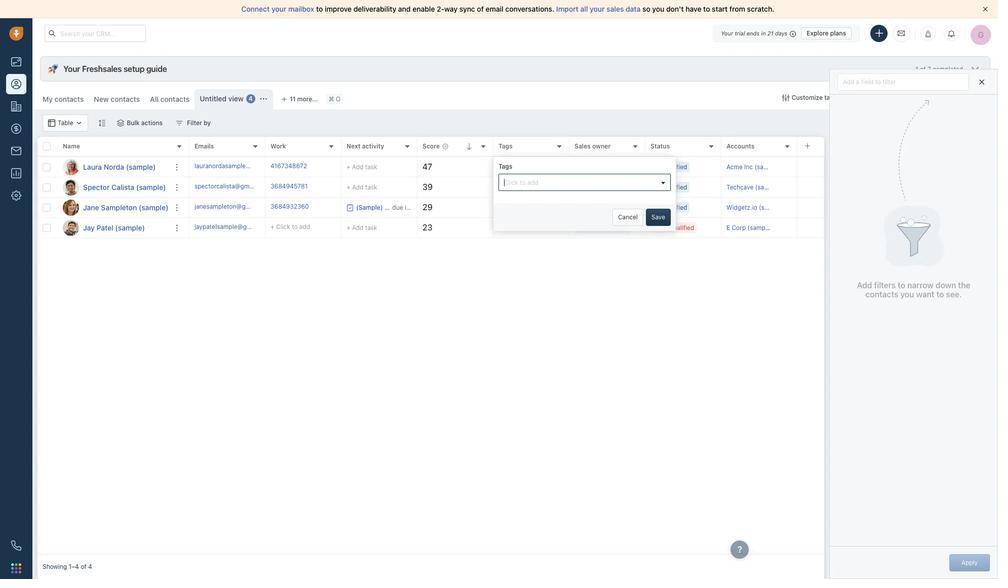Task type: describe. For each thing, give the bounding box(es) containing it.
4167348672 link
[[271, 162, 307, 172]]

the
[[959, 281, 971, 290]]

explore plans
[[807, 29, 847, 37]]

press space to select this row. row containing 29
[[190, 198, 825, 218]]

1 greg from the top
[[587, 163, 601, 171]]

from
[[730, 5, 746, 13]]

row group containing laura norda (sample)
[[38, 157, 190, 238]]

more...
[[297, 95, 318, 103]]

1–4
[[69, 563, 79, 571]]

⌘ o
[[329, 96, 341, 103]]

jaypatelsample@gmail.com
[[195, 223, 272, 231]]

j image
[[63, 199, 79, 216]]

next activity
[[347, 143, 384, 150]]

your for your trial ends in 21 days
[[721, 30, 734, 36]]

connect
[[242, 5, 270, 13]]

import contacts button
[[851, 89, 917, 106]]

tags inside grid
[[499, 143, 513, 150]]

narrow
[[908, 281, 934, 290]]

see.
[[947, 290, 962, 299]]

(sample) for acme inc (sample)
[[755, 163, 780, 171]]

acme inc (sample)
[[727, 163, 780, 171]]

jane
[[83, 203, 99, 212]]

work
[[271, 143, 286, 150]]

laura norda (sample)
[[83, 162, 156, 171]]

close image
[[984, 7, 989, 12]]

4167348672
[[271, 162, 307, 170]]

connect your mailbox to improve deliverability and enable 2-way sync of email conversations. import all your sales data so you don't have to start from scratch.
[[242, 5, 775, 13]]

import contacts group
[[851, 89, 934, 106]]

connect your mailbox link
[[242, 5, 316, 13]]

3684932360 link
[[271, 202, 309, 213]]

save
[[652, 214, 666, 221]]

cancel
[[618, 214, 638, 221]]

click for 47
[[504, 163, 519, 171]]

down
[[936, 281, 957, 290]]

cell for 23
[[798, 218, 825, 238]]

table
[[58, 119, 73, 127]]

4 greg from the top
[[587, 224, 601, 232]]

techcave
[[727, 183, 754, 191]]

import inside 'button'
[[865, 94, 885, 101]]

47
[[423, 162, 433, 171]]

by
[[204, 119, 211, 127]]

table button
[[43, 115, 88, 132]]

freshworks switcher image
[[11, 564, 21, 574]]

name column header
[[58, 137, 190, 157]]

your trial ends in 21 days
[[721, 30, 788, 36]]

container_wx8msf4aqz5i3rn1 image right view
[[260, 95, 267, 102]]

customize table button
[[776, 89, 846, 106]]

cell for 39
[[798, 177, 825, 197]]

lauranordasample@gmail.com
[[195, 162, 281, 170]]

customize
[[792, 94, 823, 101]]

corp
[[732, 224, 746, 232]]

view
[[228, 94, 244, 103]]

plans
[[831, 29, 847, 37]]

activity
[[362, 143, 384, 150]]

39
[[423, 183, 433, 192]]

filter
[[187, 119, 202, 127]]

your for your freshsales setup guide
[[63, 64, 80, 74]]

to inside button
[[876, 78, 882, 85]]

actions
[[141, 119, 163, 127]]

want
[[917, 290, 935, 299]]

sales
[[575, 143, 591, 150]]

1
[[916, 65, 919, 73]]

1 greg robinson from the top
[[587, 163, 629, 171]]

deliverability
[[354, 5, 397, 13]]

3684945781
[[271, 182, 308, 190]]

scratch.
[[748, 5, 775, 13]]

phone image
[[11, 541, 21, 551]]

add contact
[[953, 94, 989, 101]]

sales owner
[[575, 143, 611, 150]]

start
[[712, 5, 728, 13]]

s image
[[63, 179, 79, 195]]

all
[[150, 95, 159, 103]]

press space to select this row. row containing jane sampleton (sample)
[[38, 198, 190, 218]]

janesampleton@gmail.com link
[[195, 202, 271, 213]]

container_wx8msf4aqz5i3rn1 image inside customize table button
[[783, 94, 790, 101]]

guide
[[146, 64, 167, 74]]

3 qualified from the top
[[662, 204, 688, 211]]

spectorcalista@gmail.com 3684945781
[[195, 182, 308, 190]]

table
[[825, 94, 840, 101]]

email
[[486, 5, 504, 13]]

e corp (sample) link
[[727, 224, 773, 232]]

emails
[[195, 143, 214, 150]]

acme inc (sample) link
[[727, 163, 780, 171]]

2 horizontal spatial of
[[921, 65, 926, 73]]

container_wx8msf4aqz5i3rn1 image inside filter by button
[[176, 120, 183, 127]]

2 greg from the top
[[587, 183, 601, 191]]

2 tags from the top
[[499, 163, 513, 170]]

4 inside untitled view 4
[[249, 95, 253, 103]]

trial
[[735, 30, 746, 36]]

add for 47
[[528, 163, 539, 171]]

cell for 47
[[798, 157, 825, 177]]

explore
[[807, 29, 829, 37]]

contacts for import contacts
[[886, 94, 912, 101]]

import all your sales data link
[[557, 5, 643, 13]]

add a field to filter
[[844, 78, 897, 85]]

2 your from the left
[[590, 5, 605, 13]]

qualified for 39
[[662, 183, 688, 191]]

11 more...
[[290, 95, 318, 103]]

(sample) for jay patel (sample)
[[115, 223, 145, 232]]

phone element
[[6, 536, 26, 556]]

21
[[768, 30, 774, 36]]

all contacts
[[150, 95, 190, 103]]

click for 29
[[504, 204, 519, 211]]

have
[[686, 5, 702, 13]]

untitled view link
[[200, 94, 244, 104]]

press space to select this row. row containing laura norda (sample)
[[38, 157, 190, 177]]

filters
[[875, 281, 896, 290]]

showing
[[43, 563, 67, 571]]

my
[[43, 95, 53, 103]]

+ click to add for 23
[[499, 224, 539, 232]]

a
[[857, 78, 860, 85]]

and
[[398, 5, 411, 13]]

bulk actions button
[[111, 115, 169, 132]]

press space to select this row. row containing 23
[[190, 218, 825, 238]]

jane sampleton (sample)
[[83, 203, 169, 212]]

container_wx8msf4aqz5i3rn1 image inside bulk actions button
[[117, 120, 124, 127]]

spector calista (sample)
[[83, 183, 166, 191]]

janesampleton@gmail.com
[[195, 203, 271, 210]]

cell for 29
[[798, 198, 825, 217]]

add for 39
[[528, 183, 539, 191]]

widgetz.io (sample) link
[[727, 204, 785, 211]]

2-
[[437, 5, 445, 13]]

qualified for 47
[[662, 163, 688, 171]]

widgetz.io
[[727, 204, 758, 211]]

1 of 7 completed
[[916, 65, 964, 73]]

email image
[[898, 29, 905, 38]]

7
[[928, 65, 932, 73]]

spectorcalista@gmail.com link
[[195, 182, 270, 193]]

grid containing 47
[[38, 136, 825, 555]]

container_wx8msf4aqz5i3rn1 image down click to add search box
[[577, 204, 585, 211]]

j image
[[63, 220, 79, 236]]

add filters to narrow down the contacts you want to see.
[[858, 281, 971, 299]]



Task type: locate. For each thing, give the bounding box(es) containing it.
0 horizontal spatial your
[[63, 64, 80, 74]]

your right all
[[590, 5, 605, 13]]

+ click to add for 39
[[499, 183, 539, 191]]

conversations.
[[506, 5, 555, 13]]

3 cell from the top
[[798, 198, 825, 217]]

save button
[[646, 209, 671, 226]]

3684945781 link
[[271, 182, 308, 193]]

0 vertical spatial import
[[557, 5, 579, 13]]

1 horizontal spatial 4
[[249, 95, 253, 103]]

2 vertical spatial of
[[81, 563, 86, 571]]

your left trial
[[721, 30, 734, 36]]

contacts right new
[[111, 95, 140, 103]]

spector calista (sample) link
[[83, 182, 166, 192]]

enable
[[413, 5, 435, 13]]

press space to select this row. row containing 39
[[190, 177, 825, 198]]

+ click to add for 29
[[499, 204, 539, 211]]

showing 1–4 of 4
[[43, 563, 92, 571]]

0 vertical spatial task
[[365, 163, 377, 171]]

23
[[423, 223, 433, 232]]

import down add a field to filter
[[865, 94, 885, 101]]

contacts for my contacts
[[55, 95, 84, 103]]

contacts for all contacts
[[160, 95, 190, 103]]

0 horizontal spatial you
[[653, 5, 665, 13]]

container_wx8msf4aqz5i3rn1 image
[[260, 95, 267, 102], [117, 120, 124, 127], [176, 120, 183, 127], [577, 184, 585, 191], [577, 204, 585, 211]]

click for 23
[[504, 224, 519, 232]]

jaypatelsample@gmail.com + click to add
[[195, 223, 310, 231]]

+ click to add for 47
[[499, 163, 539, 171]]

next
[[347, 143, 361, 150]]

freshsales
[[82, 64, 122, 74]]

untitled
[[200, 94, 227, 103]]

setup
[[124, 64, 145, 74]]

0 vertical spatial tags
[[499, 143, 513, 150]]

1 horizontal spatial your
[[721, 30, 734, 36]]

1 your from the left
[[272, 5, 287, 13]]

1 vertical spatial you
[[901, 290, 915, 299]]

task for 39
[[365, 183, 377, 191]]

1 qualified from the top
[[662, 163, 688, 171]]

import left all
[[557, 5, 579, 13]]

container_wx8msf4aqz5i3rn1 image left filter
[[176, 120, 183, 127]]

your left freshsales
[[63, 64, 80, 74]]

0 vertical spatial of
[[477, 5, 484, 13]]

2 task from the top
[[365, 183, 377, 191]]

your left mailbox at left top
[[272, 5, 287, 13]]

you right so
[[653, 5, 665, 13]]

add
[[844, 78, 855, 85], [953, 94, 965, 101], [352, 163, 364, 171], [352, 183, 364, 191], [352, 224, 364, 231], [858, 281, 873, 290]]

1 vertical spatial qualified
[[662, 183, 688, 191]]

2 qualified from the top
[[662, 183, 688, 191]]

contacts inside 'button'
[[886, 94, 912, 101]]

add a field to filter button
[[838, 73, 969, 90]]

4 robinson from the top
[[603, 224, 629, 232]]

add inside button
[[953, 94, 965, 101]]

add for 29
[[528, 204, 539, 211]]

field
[[862, 78, 874, 85]]

1 vertical spatial 4
[[88, 563, 92, 571]]

to
[[316, 5, 323, 13], [704, 5, 711, 13], [876, 78, 882, 85], [520, 163, 526, 171], [520, 183, 526, 191], [520, 204, 526, 211], [292, 223, 298, 231], [520, 224, 526, 232], [898, 281, 906, 290], [937, 290, 945, 299]]

jay patel (sample)
[[83, 223, 145, 232]]

(sample) down 'techcave (sample)'
[[759, 204, 785, 211]]

4 right 1–4
[[88, 563, 92, 571]]

contacts left narrow at right
[[866, 290, 899, 299]]

score
[[423, 143, 440, 150]]

don't
[[667, 5, 684, 13]]

3 + click to add from the top
[[499, 204, 539, 211]]

0 horizontal spatial your
[[272, 5, 287, 13]]

my contacts
[[43, 95, 84, 103]]

of right 1–4
[[81, 563, 86, 571]]

2 cell from the top
[[798, 177, 825, 197]]

(sample) for jane sampleton (sample)
[[139, 203, 169, 212]]

1 vertical spatial + add task
[[347, 183, 377, 191]]

robinson
[[603, 163, 629, 171], [603, 183, 629, 191], [603, 204, 629, 211], [603, 224, 629, 232]]

grid
[[38, 136, 825, 555]]

greg
[[587, 163, 601, 171], [587, 183, 601, 191], [587, 204, 601, 211], [587, 224, 601, 232]]

so
[[643, 5, 651, 13]]

sync
[[460, 5, 475, 13]]

3 + add task from the top
[[347, 224, 377, 231]]

task for 23
[[365, 224, 377, 231]]

task for 47
[[365, 163, 377, 171]]

ends
[[747, 30, 760, 36]]

+ add task for 23
[[347, 224, 377, 231]]

1 cell from the top
[[798, 157, 825, 177]]

container_wx8msf4aqz5i3rn1 image
[[783, 94, 790, 101], [48, 120, 55, 127], [76, 120, 83, 127], [347, 204, 354, 211]]

add inside button
[[844, 78, 855, 85]]

2 vertical spatial + add task
[[347, 224, 377, 231]]

2 vertical spatial qualified
[[662, 204, 688, 211]]

0 vertical spatial you
[[653, 5, 665, 13]]

press space to select this row. row containing spector calista (sample)
[[38, 177, 190, 198]]

press space to select this row. row containing jay patel (sample)
[[38, 218, 190, 238]]

your
[[721, 30, 734, 36], [63, 64, 80, 74]]

owner
[[593, 143, 611, 150]]

add for 23
[[528, 224, 539, 232]]

contacts inside add filters to narrow down the contacts you want to see.
[[866, 290, 899, 299]]

(sample) up spector calista (sample)
[[126, 162, 156, 171]]

greg robinson
[[587, 163, 629, 171], [587, 183, 629, 191], [587, 204, 629, 211], [587, 224, 629, 232]]

3 task from the top
[[365, 224, 377, 231]]

sampleton
[[101, 203, 137, 212]]

4 greg robinson from the top
[[587, 224, 629, 232]]

contacts down add a field to filter button
[[886, 94, 912, 101]]

(sample) for spector calista (sample)
[[136, 183, 166, 191]]

you left the want
[[901, 290, 915, 299]]

1 tags from the top
[[499, 143, 513, 150]]

(sample) down jane sampleton (sample) link
[[115, 223, 145, 232]]

(sample) right inc on the right top
[[755, 163, 780, 171]]

contacts for new contacts
[[111, 95, 140, 103]]

you
[[653, 5, 665, 13], [901, 290, 915, 299]]

1 robinson from the top
[[603, 163, 629, 171]]

spector
[[83, 183, 110, 191]]

techcave (sample) link
[[727, 183, 781, 191]]

1 vertical spatial task
[[365, 183, 377, 191]]

mailbox
[[288, 5, 314, 13]]

1 vertical spatial your
[[63, 64, 80, 74]]

completed
[[933, 65, 964, 73]]

1 row group from the left
[[38, 157, 190, 238]]

2 + click to add from the top
[[499, 183, 539, 191]]

3 robinson from the top
[[603, 204, 629, 211]]

1 horizontal spatial your
[[590, 5, 605, 13]]

new
[[94, 95, 109, 103]]

1 + add task from the top
[[347, 163, 377, 171]]

name
[[63, 143, 80, 150]]

0 vertical spatial + add task
[[347, 163, 377, 171]]

contacts right my
[[55, 95, 84, 103]]

Search your CRM... text field
[[45, 25, 146, 42]]

import
[[557, 5, 579, 13], [865, 94, 885, 101]]

explore plans link
[[802, 27, 852, 39]]

row group containing 47
[[190, 157, 825, 238]]

jay
[[83, 223, 95, 232]]

4 + click to add from the top
[[499, 224, 539, 232]]

jay patel (sample) link
[[83, 223, 145, 233]]

e
[[727, 224, 731, 232]]

container_wx8msf4aqz5i3rn1 image down sales
[[577, 184, 585, 191]]

+ add task for 47
[[347, 163, 377, 171]]

press space to select this row. row containing 47
[[190, 157, 825, 177]]

widgetz.io (sample)
[[727, 204, 785, 211]]

container_wx8msf4aqz5i3rn1 image left bulk
[[117, 120, 124, 127]]

4 right view
[[249, 95, 253, 103]]

l image
[[63, 159, 79, 175]]

1 + click to add from the top
[[499, 163, 539, 171]]

0 vertical spatial qualified
[[662, 163, 688, 171]]

+ add task for 39
[[347, 183, 377, 191]]

in
[[762, 30, 766, 36]]

bulk
[[127, 119, 140, 127]]

(sample) right 'sampleton'
[[139, 203, 169, 212]]

0 horizontal spatial import
[[557, 5, 579, 13]]

tags
[[499, 143, 513, 150], [499, 163, 513, 170]]

click for 39
[[504, 183, 519, 191]]

2 vertical spatial task
[[365, 224, 377, 231]]

data
[[626, 5, 641, 13]]

add inside add filters to narrow down the contacts you want to see.
[[858, 281, 873, 290]]

my contacts button
[[38, 89, 89, 110], [43, 95, 84, 103]]

new contacts button
[[89, 89, 145, 110], [94, 95, 140, 103]]

2 row group from the left
[[190, 157, 825, 238]]

29
[[423, 203, 433, 212]]

(sample) for laura norda (sample)
[[126, 162, 156, 171]]

1 vertical spatial tags
[[499, 163, 513, 170]]

Click to add search field
[[502, 178, 658, 188]]

1 vertical spatial import
[[865, 94, 885, 101]]

new contacts
[[94, 95, 140, 103]]

inc
[[745, 163, 753, 171]]

improve
[[325, 5, 352, 13]]

way
[[445, 5, 458, 13]]

2 + add task from the top
[[347, 183, 377, 191]]

1 horizontal spatial of
[[477, 5, 484, 13]]

patel
[[97, 223, 113, 232]]

import contacts
[[865, 94, 912, 101]]

3 greg robinson from the top
[[587, 204, 629, 211]]

you inside add filters to narrow down the contacts you want to see.
[[901, 290, 915, 299]]

jane sampleton (sample) link
[[83, 203, 169, 213]]

1 horizontal spatial you
[[901, 290, 915, 299]]

4
[[249, 95, 253, 103], [88, 563, 92, 571]]

(sample) down widgetz.io (sample)
[[748, 224, 773, 232]]

contacts
[[886, 94, 912, 101], [55, 95, 84, 103], [111, 95, 140, 103], [160, 95, 190, 103], [866, 290, 899, 299]]

press space to select this row. row
[[38, 157, 190, 177], [190, 157, 825, 177], [38, 177, 190, 198], [190, 177, 825, 198], [38, 198, 190, 218], [190, 198, 825, 218], [38, 218, 190, 238], [190, 218, 825, 238]]

of right 1
[[921, 65, 926, 73]]

customize table
[[792, 94, 840, 101]]

acme
[[727, 163, 743, 171]]

accounts
[[727, 143, 755, 150]]

0 horizontal spatial 4
[[88, 563, 92, 571]]

contact
[[966, 94, 989, 101]]

2 greg robinson from the top
[[587, 183, 629, 191]]

name row
[[38, 137, 190, 157]]

+ click to add
[[499, 163, 539, 171], [499, 183, 539, 191], [499, 204, 539, 211], [499, 224, 539, 232]]

(sample) right 'calista'
[[136, 183, 166, 191]]

1 vertical spatial of
[[921, 65, 926, 73]]

4 cell from the top
[[798, 218, 825, 238]]

(sample)
[[126, 162, 156, 171], [755, 163, 780, 171], [136, 183, 166, 191], [756, 183, 781, 191], [139, 203, 169, 212], [759, 204, 785, 211], [115, 223, 145, 232], [748, 224, 773, 232]]

status
[[651, 143, 670, 150]]

laura
[[83, 162, 102, 171]]

o
[[336, 96, 341, 103]]

your freshsales setup guide
[[63, 64, 167, 74]]

cell
[[798, 157, 825, 177], [798, 177, 825, 197], [798, 198, 825, 217], [798, 218, 825, 238]]

1 task from the top
[[365, 163, 377, 171]]

(sample) for e corp (sample)
[[748, 224, 773, 232]]

row group
[[38, 157, 190, 238], [190, 157, 825, 238]]

techcave (sample)
[[727, 183, 781, 191]]

0 horizontal spatial of
[[81, 563, 86, 571]]

0 vertical spatial your
[[721, 30, 734, 36]]

contacts right all
[[160, 95, 190, 103]]

0 vertical spatial 4
[[249, 95, 253, 103]]

bulk actions
[[127, 119, 163, 127]]

2 robinson from the top
[[603, 183, 629, 191]]

style_myh0__igzzd8unmi image
[[98, 119, 106, 126]]

of right sync
[[477, 5, 484, 13]]

janesampleton@gmail.com 3684932360
[[195, 203, 309, 210]]

(sample) up widgetz.io (sample) "link"
[[756, 183, 781, 191]]

3 greg from the top
[[587, 204, 601, 211]]

1 horizontal spatial import
[[865, 94, 885, 101]]

qualified
[[662, 163, 688, 171], [662, 183, 688, 191], [662, 204, 688, 211]]



Task type: vqa. For each thing, say whether or not it's contained in the screenshot.
3rd Greg Robinson
yes



